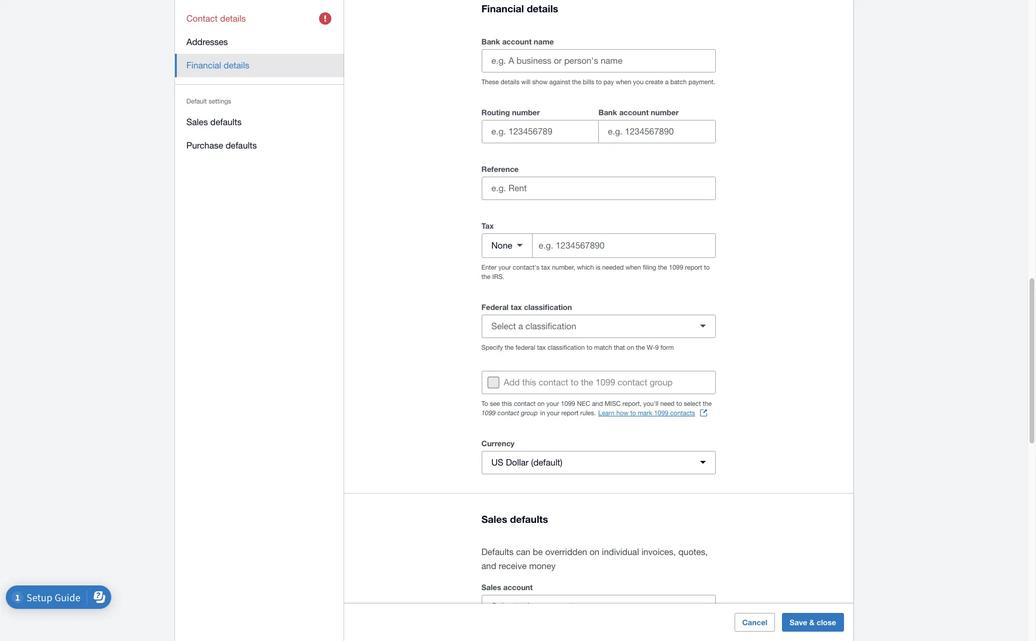 Task type: locate. For each thing, give the bounding box(es) containing it.
2 number from the left
[[651, 108, 679, 117]]

bank for bank account number
[[599, 108, 618, 117]]

sales defaults up can
[[482, 514, 549, 526]]

group up need
[[650, 378, 673, 388]]

classification inside popup button
[[526, 322, 577, 332]]

when left filing
[[626, 264, 641, 271]]

0 vertical spatial group
[[650, 378, 673, 388]]

financial details down addresses
[[187, 60, 250, 70]]

0 vertical spatial bank
[[482, 37, 500, 46]]

0 vertical spatial on
[[627, 344, 635, 351]]

your right "in"
[[547, 410, 560, 417]]

number up routing number field
[[512, 108, 540, 117]]

irs.
[[493, 273, 505, 280]]

1 horizontal spatial bank
[[599, 108, 618, 117]]

save & close button
[[783, 614, 844, 633]]

the
[[572, 78, 582, 85], [659, 264, 668, 271], [482, 273, 491, 280], [505, 344, 514, 351], [636, 344, 645, 351], [581, 378, 594, 388], [703, 400, 712, 407]]

defaults up can
[[510, 514, 549, 526]]

classification for federal tax classification
[[524, 303, 572, 312]]

2 vertical spatial on
[[590, 548, 600, 558]]

details
[[527, 2, 559, 14], [220, 13, 246, 23], [224, 60, 250, 70], [501, 78, 520, 85]]

when left you
[[616, 78, 632, 85]]

save
[[790, 619, 808, 628]]

0 horizontal spatial on
[[538, 400, 545, 407]]

0 vertical spatial report
[[686, 264, 703, 271]]

financial details
[[482, 2, 559, 14], [187, 60, 250, 70]]

to left match
[[587, 344, 593, 351]]

to
[[596, 78, 602, 85], [705, 264, 710, 271], [587, 344, 593, 351], [571, 378, 579, 388], [677, 400, 683, 407], [631, 410, 637, 417]]

classification up select a classification at the bottom of page
[[524, 303, 572, 312]]

sales defaults
[[187, 117, 242, 127], [482, 514, 549, 526]]

1 vertical spatial when
[[626, 264, 641, 271]]

0 vertical spatial a
[[666, 78, 669, 85]]

1 vertical spatial account
[[620, 108, 649, 117]]

1099
[[669, 264, 684, 271], [596, 378, 616, 388], [561, 400, 576, 407], [482, 409, 496, 417], [655, 410, 669, 417]]

need
[[661, 400, 675, 407]]

to down the report,
[[631, 410, 637, 417]]

federal
[[482, 303, 509, 312]]

tax
[[542, 264, 551, 271], [511, 303, 522, 312], [537, 344, 546, 351]]

report inside the enter your contact's tax number, which is needed when filing the 1099 report to the irs.
[[686, 264, 703, 271]]

1 vertical spatial classification
[[526, 322, 577, 332]]

on for report,
[[538, 400, 545, 407]]

a inside popup button
[[519, 322, 523, 332]]

bank for bank account name
[[482, 37, 500, 46]]

and down defaults
[[482, 562, 497, 572]]

receive
[[499, 562, 527, 572]]

sales account
[[482, 583, 533, 593]]

account up bank account number field
[[620, 108, 649, 117]]

menu
[[175, 0, 344, 165]]

number
[[512, 108, 540, 117], [651, 108, 679, 117]]

how
[[617, 410, 629, 417]]

the left federal
[[505, 344, 514, 351]]

quotes,
[[679, 548, 708, 558]]

1 vertical spatial financial details
[[187, 60, 250, 70]]

and inside to see this contact on your 1099 nec and misc report, you'll need to select the 1099 contact group in your report rules. learn how to mark 1099 contacts
[[592, 400, 603, 407]]

1 vertical spatial on
[[538, 400, 545, 407]]

0 horizontal spatial this
[[502, 400, 512, 407]]

the left w-
[[636, 344, 645, 351]]

group inside to see this contact on your 1099 nec and misc report, you'll need to select the 1099 contact group in your report rules. learn how to mark 1099 contacts
[[521, 409, 538, 417]]

1 vertical spatial this
[[502, 400, 512, 407]]

and inside defaults can be overridden on individual invoices, quotes, and receive money
[[482, 562, 497, 572]]

and
[[592, 400, 603, 407], [482, 562, 497, 572]]

0 horizontal spatial bank
[[482, 37, 500, 46]]

bank down pay in the right of the page
[[599, 108, 618, 117]]

account left name
[[503, 37, 532, 46]]

classification down federal tax classification
[[526, 322, 577, 332]]

0 vertical spatial financial details
[[482, 2, 559, 14]]

reference group
[[482, 162, 716, 200]]

0 vertical spatial classification
[[524, 303, 572, 312]]

1 horizontal spatial report
[[686, 264, 703, 271]]

0 vertical spatial this
[[523, 378, 537, 388]]

group
[[482, 105, 716, 143]]

1 horizontal spatial on
[[590, 548, 600, 558]]

account down receive
[[504, 583, 533, 593]]

to right filing
[[705, 264, 710, 271]]

1099 left nec on the bottom of page
[[561, 400, 576, 407]]

financial
[[482, 2, 524, 14], [187, 60, 221, 70]]

money
[[529, 562, 556, 572]]

tax left number,
[[542, 264, 551, 271]]

the right filing
[[659, 264, 668, 271]]

tax inside the enter your contact's tax number, which is needed when filing the 1099 report to the irs.
[[542, 264, 551, 271]]

0 horizontal spatial and
[[482, 562, 497, 572]]

details left will
[[501, 78, 520, 85]]

1 vertical spatial group
[[521, 409, 538, 417]]

that
[[614, 344, 625, 351]]

account for name
[[503, 37, 532, 46]]

group left "in"
[[521, 409, 538, 417]]

1099 right filing
[[669, 264, 684, 271]]

defaults can be overridden on individual invoices, quotes, and receive money
[[482, 548, 708, 572]]

on inside defaults can be overridden on individual invoices, quotes, and receive money
[[590, 548, 600, 558]]

sales defaults down the default settings
[[187, 117, 242, 127]]

when
[[616, 78, 632, 85], [626, 264, 641, 271]]

financial details up bank account name
[[482, 2, 559, 14]]

currency
[[482, 439, 515, 448]]

tax right federal on the left of the page
[[511, 303, 522, 312]]

select
[[684, 400, 701, 407]]

account
[[503, 37, 532, 46], [620, 108, 649, 117], [504, 583, 533, 593]]

classification
[[524, 303, 572, 312], [526, 322, 577, 332], [548, 344, 585, 351]]

to up contacts
[[677, 400, 683, 407]]

contact down see
[[498, 409, 520, 417]]

contact
[[539, 378, 569, 388], [618, 378, 648, 388], [514, 400, 536, 407], [498, 409, 520, 417]]

1 vertical spatial tax
[[511, 303, 522, 312]]

1 horizontal spatial a
[[666, 78, 669, 85]]

details down addresses link
[[224, 60, 250, 70]]

select a classification
[[492, 322, 577, 332]]

0 horizontal spatial sales defaults
[[187, 117, 242, 127]]

1099 up the misc
[[596, 378, 616, 388]]

0 horizontal spatial group
[[521, 409, 538, 417]]

federal
[[516, 344, 536, 351]]

financial up bank account name
[[482, 2, 524, 14]]

a
[[666, 78, 669, 85], [519, 322, 523, 332]]

defaults down sales defaults link
[[226, 141, 257, 151]]

to up nec on the bottom of page
[[571, 378, 579, 388]]

tax
[[482, 221, 494, 231]]

1 vertical spatial sales defaults
[[482, 514, 549, 526]]

Tax text field
[[538, 235, 716, 257]]

2 vertical spatial tax
[[537, 344, 546, 351]]

1 vertical spatial bank
[[599, 108, 618, 117]]

is
[[596, 264, 601, 271]]

report right filing
[[686, 264, 703, 271]]

this right see
[[502, 400, 512, 407]]

1 vertical spatial your
[[547, 400, 559, 407]]

1 horizontal spatial financial details
[[482, 2, 559, 14]]

0 vertical spatial tax
[[542, 264, 551, 271]]

these details will show against the bills to pay when you create a batch payment.
[[482, 78, 716, 85]]

us
[[492, 458, 504, 468]]

2 vertical spatial defaults
[[510, 514, 549, 526]]

0 vertical spatial and
[[592, 400, 603, 407]]

1 vertical spatial defaults
[[226, 141, 257, 151]]

invoices,
[[642, 548, 676, 558]]

1 vertical spatial financial
[[187, 60, 221, 70]]

financial down addresses
[[187, 60, 221, 70]]

sales down receive
[[482, 583, 502, 593]]

financial inside "menu"
[[187, 60, 221, 70]]

in
[[540, 410, 546, 417]]

1 horizontal spatial sales defaults
[[482, 514, 549, 526]]

financial details link
[[175, 54, 344, 77]]

1 horizontal spatial financial
[[482, 2, 524, 14]]

0 horizontal spatial financial details
[[187, 60, 250, 70]]

1 horizontal spatial number
[[651, 108, 679, 117]]

sales
[[187, 117, 208, 127], [482, 514, 508, 526], [482, 583, 502, 593]]

report,
[[623, 400, 642, 407]]

report
[[686, 264, 703, 271], [562, 410, 579, 417]]

2 vertical spatial account
[[504, 583, 533, 593]]

number up bank account number field
[[651, 108, 679, 117]]

bank account number
[[599, 108, 679, 117]]

1 vertical spatial a
[[519, 322, 523, 332]]

0 horizontal spatial number
[[512, 108, 540, 117]]

0 horizontal spatial report
[[562, 410, 579, 417]]

sales down default at the left of the page
[[187, 117, 208, 127]]

0 vertical spatial account
[[503, 37, 532, 46]]

1 vertical spatial and
[[482, 562, 497, 572]]

0 horizontal spatial financial
[[187, 60, 221, 70]]

0 vertical spatial sales
[[187, 117, 208, 127]]

routing
[[482, 108, 510, 117]]

payment.
[[689, 78, 716, 85]]

these
[[482, 78, 499, 85]]

2 vertical spatial your
[[547, 410, 560, 417]]

bank
[[482, 37, 500, 46], [599, 108, 618, 117]]

number,
[[552, 264, 576, 271]]

defaults for sales defaults link
[[210, 117, 242, 127]]

the up nec on the bottom of page
[[581, 378, 594, 388]]

on up "in"
[[538, 400, 545, 407]]

misc
[[605, 400, 621, 407]]

default
[[187, 98, 207, 105]]

on right that
[[627, 344, 635, 351]]

on inside to see this contact on your 1099 nec and misc report, you'll need to select the 1099 contact group in your report rules. learn how to mark 1099 contacts
[[538, 400, 545, 407]]

learn
[[599, 410, 615, 417]]

classification left match
[[548, 344, 585, 351]]

the right select
[[703, 400, 712, 407]]

bank up 'these' on the top of the page
[[482, 37, 500, 46]]

and up learn
[[592, 400, 603, 407]]

this right add
[[523, 378, 537, 388]]

0 horizontal spatial a
[[519, 322, 523, 332]]

defaults down settings
[[210, 117, 242, 127]]

your
[[499, 264, 511, 271], [547, 400, 559, 407], [547, 410, 560, 417]]

select a classification button
[[482, 315, 716, 338]]

your up 'irs.' at the top left
[[499, 264, 511, 271]]

your left nec on the bottom of page
[[547, 400, 559, 407]]

tax right federal
[[537, 344, 546, 351]]

on left 'individual'
[[590, 548, 600, 558]]

report down nec on the bottom of page
[[562, 410, 579, 417]]

group containing routing number
[[482, 105, 716, 143]]

0 vertical spatial defaults
[[210, 117, 242, 127]]

a right select
[[519, 322, 523, 332]]

sales up defaults
[[482, 514, 508, 526]]

be
[[533, 548, 543, 558]]

1 horizontal spatial and
[[592, 400, 603, 407]]

2 horizontal spatial on
[[627, 344, 635, 351]]

a left batch
[[666, 78, 669, 85]]

0 vertical spatial your
[[499, 264, 511, 271]]

1 vertical spatial report
[[562, 410, 579, 417]]

0 vertical spatial sales defaults
[[187, 117, 242, 127]]



Task type: vqa. For each thing, say whether or not it's contained in the screenshot.
rightmost report
yes



Task type: describe. For each thing, give the bounding box(es) containing it.
to
[[482, 400, 488, 407]]

1 horizontal spatial this
[[523, 378, 537, 388]]

settings
[[209, 98, 231, 105]]

us dollar (default)
[[492, 458, 563, 468]]

Reference field
[[482, 177, 716, 200]]

Sales account field
[[482, 596, 716, 618]]

needed
[[603, 264, 624, 271]]

filing
[[643, 264, 657, 271]]

0 vertical spatial when
[[616, 78, 632, 85]]

close
[[817, 619, 837, 628]]

cancel
[[743, 619, 768, 628]]

defaults
[[482, 548, 514, 558]]

specify the federal tax classification to match that on the w-9 form
[[482, 344, 674, 351]]

the down enter
[[482, 273, 491, 280]]

to inside the enter your contact's tax number, which is needed when filing the 1099 report to the irs.
[[705, 264, 710, 271]]

w-
[[647, 344, 656, 351]]

name
[[534, 37, 554, 46]]

financial details inside "menu"
[[187, 60, 250, 70]]

tax for federal tax classification
[[537, 344, 546, 351]]

1099 down need
[[655, 410, 669, 417]]

mark
[[638, 410, 653, 417]]

default settings
[[187, 98, 231, 105]]

show
[[533, 78, 548, 85]]

the left bills
[[572, 78, 582, 85]]

the inside to see this contact on your 1099 nec and misc report, you'll need to select the 1099 contact group in your report rules. learn how to mark 1099 contacts
[[703, 400, 712, 407]]

rules.
[[581, 410, 596, 417]]

details up name
[[527, 2, 559, 14]]

report inside to see this contact on your 1099 nec and misc report, you'll need to select the 1099 contact group in your report rules. learn how to mark 1099 contacts
[[562, 410, 579, 417]]

dollar
[[506, 458, 529, 468]]

learn how to mark 1099 contacts link
[[599, 409, 707, 418]]

contact up the report,
[[618, 378, 648, 388]]

to left pay in the right of the page
[[596, 78, 602, 85]]

addresses
[[187, 37, 228, 47]]

Bank account name field
[[482, 50, 716, 72]]

Bank account number field
[[599, 120, 716, 143]]

individual
[[602, 548, 639, 558]]

enter
[[482, 264, 497, 271]]

&
[[810, 619, 815, 628]]

Routing number field
[[482, 120, 598, 143]]

contact down add
[[514, 400, 536, 407]]

routing number
[[482, 108, 540, 117]]

federal tax classification
[[482, 303, 572, 312]]

purchase
[[187, 141, 223, 151]]

purchase defaults link
[[175, 134, 344, 158]]

0 vertical spatial financial
[[482, 2, 524, 14]]

you'll
[[644, 400, 659, 407]]

against
[[550, 78, 571, 85]]

and for receive
[[482, 562, 497, 572]]

see
[[490, 400, 500, 407]]

when inside the enter your contact's tax number, which is needed when filing the 1099 report to the irs.
[[626, 264, 641, 271]]

1099 inside the enter your contact's tax number, which is needed when filing the 1099 report to the irs.
[[669, 264, 684, 271]]

this inside to see this contact on your 1099 nec and misc report, you'll need to select the 1099 contact group in your report rules. learn how to mark 1099 contacts
[[502, 400, 512, 407]]

menu containing contact details
[[175, 0, 344, 165]]

contact's
[[513, 264, 540, 271]]

1099 down to
[[482, 409, 496, 417]]

you
[[634, 78, 644, 85]]

add
[[504, 378, 520, 388]]

1 vertical spatial sales
[[482, 514, 508, 526]]

none
[[492, 241, 513, 251]]

specify
[[482, 344, 503, 351]]

your inside the enter your contact's tax number, which is needed when filing the 1099 report to the irs.
[[499, 264, 511, 271]]

form
[[661, 344, 674, 351]]

create
[[646, 78, 664, 85]]

addresses link
[[175, 30, 344, 54]]

which
[[577, 264, 594, 271]]

none button
[[482, 234, 533, 258]]

account for number
[[620, 108, 649, 117]]

sales inside "menu"
[[187, 117, 208, 127]]

save & close
[[790, 619, 837, 628]]

defaults for purchase defaults link
[[226, 141, 257, 151]]

contact details
[[187, 13, 246, 23]]

tax for tax
[[542, 264, 551, 271]]

will
[[522, 78, 531, 85]]

contacts
[[671, 410, 696, 417]]

purchase defaults
[[187, 141, 257, 151]]

enter your contact's tax number, which is needed when filing the 1099 report to the irs.
[[482, 264, 710, 280]]

1 horizontal spatial group
[[650, 378, 673, 388]]

9
[[656, 344, 659, 351]]

reference
[[482, 164, 519, 174]]

batch
[[671, 78, 687, 85]]

bills
[[583, 78, 595, 85]]

2 vertical spatial classification
[[548, 344, 585, 351]]

details right the contact
[[220, 13, 246, 23]]

2 vertical spatial sales
[[482, 583, 502, 593]]

to see this contact on your 1099 nec and misc report, you'll need to select the 1099 contact group in your report rules. learn how to mark 1099 contacts
[[482, 400, 712, 417]]

1 number from the left
[[512, 108, 540, 117]]

sales defaults link
[[175, 111, 344, 134]]

sales defaults inside "menu"
[[187, 117, 242, 127]]

contact details link
[[175, 7, 344, 30]]

(default)
[[531, 458, 563, 468]]

bank account name
[[482, 37, 554, 46]]

select
[[492, 322, 516, 332]]

and for misc
[[592, 400, 603, 407]]

add this contact to the 1099 contact group
[[504, 378, 673, 388]]

cancel button
[[735, 614, 776, 633]]

overridden
[[546, 548, 588, 558]]

can
[[516, 548, 531, 558]]

classification for select a classification
[[526, 322, 577, 332]]

on for money
[[590, 548, 600, 558]]

contact
[[187, 13, 218, 23]]

pay
[[604, 78, 614, 85]]

match
[[595, 344, 613, 351]]

nec
[[577, 400, 591, 407]]

contact up "in"
[[539, 378, 569, 388]]



